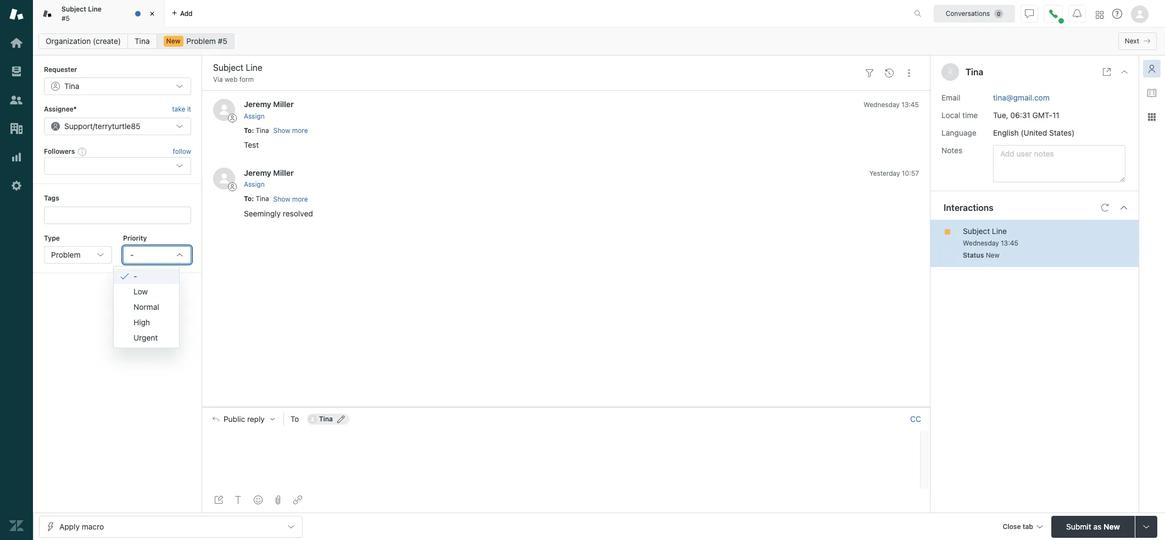 Task type: vqa. For each thing, say whether or not it's contained in the screenshot.
0
no



Task type: describe. For each thing, give the bounding box(es) containing it.
to for to : tina show more seemingly resolved
[[244, 195, 252, 203]]

support
[[64, 121, 93, 131]]

reply
[[247, 415, 265, 424]]

public reply
[[224, 415, 265, 424]]

tue, 06:31 gmt-11
[[994, 110, 1060, 120]]

to : tina show more seemingly resolved
[[244, 195, 313, 218]]

status
[[963, 251, 984, 259]]

secondary element
[[33, 30, 1166, 52]]

wednesday inside 'conversationlabel' log
[[864, 101, 900, 109]]

13:45 inside subject line wednesday 13:45 status new
[[1001, 239, 1019, 247]]

events image
[[885, 69, 894, 77]]

show for test
[[273, 126, 290, 135]]

organization (create)
[[46, 36, 121, 46]]

low
[[134, 287, 148, 296]]

tab containing subject line
[[33, 0, 165, 27]]

tina inside 'to : tina show more seemingly resolved'
[[256, 195, 269, 203]]

low option
[[114, 284, 179, 299]]

2 vertical spatial new
[[1104, 522, 1120, 531]]

requester
[[44, 65, 77, 74]]

apps image
[[1148, 113, 1157, 121]]

tina inside to : tina show more test
[[256, 126, 269, 134]]

avatar image for test
[[213, 99, 235, 121]]

jeremy miller link for test
[[244, 100, 294, 109]]

web
[[225, 75, 238, 84]]

local
[[942, 110, 961, 120]]

zendesk products image
[[1096, 11, 1104, 18]]

it
[[187, 105, 191, 113]]

public reply button
[[203, 408, 283, 431]]

- inside option
[[134, 271, 137, 281]]

problem button
[[44, 246, 112, 264]]

via web form
[[213, 75, 254, 84]]

add link (cmd k) image
[[293, 496, 302, 504]]

hide composer image
[[562, 403, 571, 412]]

followers
[[44, 147, 75, 155]]

reporting image
[[9, 150, 24, 164]]

next
[[1125, 37, 1140, 45]]

view more details image
[[1103, 68, 1112, 76]]

cc
[[911, 414, 922, 424]]

new inside secondary element
[[166, 37, 181, 45]]

apply
[[59, 522, 80, 531]]

time
[[963, 110, 978, 120]]

assign for test
[[244, 112, 265, 120]]

organizations image
[[9, 121, 24, 136]]

public
[[224, 415, 245, 424]]

followers element
[[44, 157, 191, 175]]

language
[[942, 128, 977, 137]]

tina right tina@gmail.com image at the left bottom of the page
[[319, 415, 333, 423]]

show more button for seemingly
[[273, 194, 308, 204]]

jeremy miller assign for test
[[244, 100, 294, 120]]

add button
[[165, 0, 199, 27]]

format text image
[[234, 496, 243, 504]]

support / terryturtle85
[[64, 121, 140, 131]]

zendesk image
[[9, 519, 24, 533]]

test
[[244, 140, 259, 149]]

jeremy for seemingly resolved
[[244, 168, 271, 178]]

Tags field
[[52, 210, 181, 221]]

organization (create) button
[[38, 34, 128, 49]]

email
[[942, 93, 961, 102]]

tab
[[1023, 522, 1034, 531]]

cc button
[[911, 414, 922, 424]]

line for subject line wednesday 13:45 status new
[[992, 226, 1007, 236]]

#5 inside secondary element
[[218, 36, 227, 46]]

follow button
[[173, 147, 191, 157]]

terryturtle85
[[95, 121, 140, 131]]

urgent
[[134, 333, 158, 342]]

states)
[[1050, 128, 1075, 137]]

yesterday
[[870, 169, 900, 178]]

- option
[[114, 268, 179, 284]]

tags
[[44, 194, 59, 202]]

assign button for test
[[244, 111, 265, 121]]

type
[[44, 234, 60, 242]]

priority
[[123, 234, 147, 242]]

problem #5
[[186, 36, 227, 46]]

macro
[[82, 522, 104, 531]]

close tab button
[[998, 516, 1047, 539]]

urgent option
[[114, 330, 179, 345]]

via
[[213, 75, 223, 84]]

(united
[[1021, 128, 1048, 137]]

assign button for seemingly resolved
[[244, 180, 265, 190]]

subject line wednesday 13:45 status new
[[963, 226, 1019, 259]]

follow
[[173, 147, 191, 156]]

wednesday 13:45
[[864, 101, 919, 109]]

normal
[[134, 302, 159, 311]]

take
[[172, 105, 185, 113]]

to for to
[[291, 414, 299, 424]]

more for seemingly resolved
[[292, 195, 308, 203]]

Wednesday 13:45 text field
[[963, 239, 1019, 247]]

high
[[134, 317, 150, 327]]

Add user notes text field
[[994, 145, 1126, 182]]

gmt-
[[1033, 110, 1053, 120]]

assignee*
[[44, 105, 77, 113]]

zendesk support image
[[9, 7, 24, 21]]

close
[[1003, 522, 1021, 531]]

button displays agent's chat status as invisible. image
[[1025, 9, 1034, 18]]

1 vertical spatial close image
[[1121, 68, 1129, 76]]

user image
[[948, 69, 953, 75]]



Task type: locate. For each thing, give the bounding box(es) containing it.
(create)
[[93, 36, 121, 46]]

1 avatar image from the top
[[213, 99, 235, 121]]

add attachment image
[[274, 496, 282, 504]]

line inside subject line wednesday 13:45 status new
[[992, 226, 1007, 236]]

: up "test"
[[252, 126, 254, 134]]

tina inside requester element
[[64, 82, 79, 91]]

tab
[[33, 0, 165, 27]]

jeremy miller link for seemingly
[[244, 168, 294, 178]]

local time
[[942, 110, 978, 120]]

0 vertical spatial line
[[88, 5, 102, 13]]

Wednesday 13:45 text field
[[864, 101, 919, 109]]

insert emojis image
[[254, 496, 263, 504]]

jeremy miller link down "test"
[[244, 168, 294, 178]]

form
[[239, 75, 254, 84]]

jeremy miller link
[[244, 100, 294, 109], [244, 168, 294, 178]]

main element
[[0, 0, 33, 540]]

show inside to : tina show more test
[[273, 126, 290, 135]]

0 horizontal spatial new
[[166, 37, 181, 45]]

1 vertical spatial line
[[992, 226, 1007, 236]]

- up low
[[134, 271, 137, 281]]

1 jeremy from the top
[[244, 100, 271, 109]]

user image
[[947, 69, 954, 75]]

problem down the add
[[186, 36, 216, 46]]

normal option
[[114, 299, 179, 315]]

1 more from the top
[[292, 126, 308, 135]]

more inside 'to : tina show more seemingly resolved'
[[292, 195, 308, 203]]

2 : from the top
[[252, 195, 254, 203]]

1 vertical spatial jeremy miller link
[[244, 168, 294, 178]]

- down the 'priority'
[[130, 250, 134, 259]]

new right as
[[1104, 522, 1120, 531]]

filter image
[[866, 69, 874, 77]]

miller for seemingly
[[273, 168, 294, 178]]

: inside 'to : tina show more seemingly resolved'
[[252, 195, 254, 203]]

1 horizontal spatial line
[[992, 226, 1007, 236]]

problem down the type on the left top of the page
[[51, 250, 81, 259]]

close tab
[[1003, 522, 1034, 531]]

subject up organization
[[62, 5, 86, 13]]

0 vertical spatial subject
[[62, 5, 86, 13]]

1 vertical spatial new
[[986, 251, 1000, 259]]

tina right (create)
[[135, 36, 150, 46]]

problem for problem #5
[[186, 36, 216, 46]]

1 horizontal spatial #5
[[218, 36, 227, 46]]

0 vertical spatial to
[[244, 126, 252, 134]]

tina
[[135, 36, 150, 46], [966, 67, 984, 77], [64, 82, 79, 91], [256, 126, 269, 134], [256, 195, 269, 203], [319, 415, 333, 423]]

customer context image
[[1148, 64, 1157, 73]]

1 vertical spatial wednesday
[[963, 239, 999, 247]]

assign button
[[244, 111, 265, 121], [244, 180, 265, 190]]

line for subject line #5
[[88, 5, 102, 13]]

0 vertical spatial assign button
[[244, 111, 265, 121]]

ticket actions image
[[905, 69, 914, 77]]

0 vertical spatial show
[[273, 126, 290, 135]]

miller for test
[[273, 100, 294, 109]]

2 more from the top
[[292, 195, 308, 203]]

tina inside secondary element
[[135, 36, 150, 46]]

wednesday inside subject line wednesday 13:45 status new
[[963, 239, 999, 247]]

1 vertical spatial subject
[[963, 226, 990, 236]]

take it
[[172, 105, 191, 113]]

subject up wednesday 13:45 text field
[[963, 226, 990, 236]]

line
[[88, 5, 102, 13], [992, 226, 1007, 236]]

tina down requester
[[64, 82, 79, 91]]

- button
[[123, 246, 191, 264]]

1 vertical spatial assign button
[[244, 180, 265, 190]]

to
[[244, 126, 252, 134], [244, 195, 252, 203], [291, 414, 299, 424]]

tina@gmail.com image
[[308, 415, 317, 424]]

wednesday down events icon
[[864, 101, 900, 109]]

0 horizontal spatial line
[[88, 5, 102, 13]]

get help image
[[1113, 9, 1123, 19]]

add
[[180, 9, 193, 17]]

get started image
[[9, 36, 24, 50]]

submit
[[1067, 522, 1092, 531]]

assign up seemingly at left
[[244, 180, 265, 189]]

1 vertical spatial #5
[[218, 36, 227, 46]]

0 vertical spatial new
[[166, 37, 181, 45]]

english (united states)
[[994, 128, 1075, 137]]

close image right view more details icon
[[1121, 68, 1129, 76]]

1 vertical spatial miller
[[273, 168, 294, 178]]

jeremy miller assign up 'to : tina show more seemingly resolved'
[[244, 168, 294, 189]]

1 vertical spatial problem
[[51, 250, 81, 259]]

tabs tab list
[[33, 0, 903, 27]]

: inside to : tina show more test
[[252, 126, 254, 134]]

jeremy down form at the top
[[244, 100, 271, 109]]

avatar image
[[213, 99, 235, 121], [213, 168, 235, 190]]

subject inside subject line wednesday 13:45 status new
[[963, 226, 990, 236]]

requester element
[[44, 78, 191, 95]]

:
[[252, 126, 254, 134], [252, 195, 254, 203]]

1 show more button from the top
[[273, 126, 308, 136]]

2 jeremy miller assign from the top
[[244, 168, 294, 189]]

1 vertical spatial 13:45
[[1001, 239, 1019, 247]]

interactions
[[944, 203, 994, 212]]

2 avatar image from the top
[[213, 168, 235, 190]]

line inside subject line #5
[[88, 5, 102, 13]]

0 vertical spatial 13:45
[[902, 101, 919, 109]]

to for to : tina show more test
[[244, 126, 252, 134]]

apply macro
[[59, 522, 104, 531]]

miller up 'to : tina show more seemingly resolved'
[[273, 168, 294, 178]]

seemingly
[[244, 209, 281, 218]]

close image
[[147, 8, 158, 19], [1121, 68, 1129, 76]]

as
[[1094, 522, 1102, 531]]

1 horizontal spatial problem
[[186, 36, 216, 46]]

admin image
[[9, 179, 24, 193]]

show for seemingly
[[273, 195, 290, 203]]

to up "test"
[[244, 126, 252, 134]]

0 vertical spatial jeremy miller assign
[[244, 100, 294, 120]]

1 vertical spatial assign
[[244, 180, 265, 189]]

2 assign button from the top
[[244, 180, 265, 190]]

new down add dropdown button
[[166, 37, 181, 45]]

11
[[1053, 110, 1060, 120]]

assign up "test"
[[244, 112, 265, 120]]

displays possible ticket submission types image
[[1143, 522, 1151, 531]]

tina right user icon
[[966, 67, 984, 77]]

0 vertical spatial show more button
[[273, 126, 308, 136]]

2 show more button from the top
[[273, 194, 308, 204]]

line up the organization (create)
[[88, 5, 102, 13]]

1 horizontal spatial close image
[[1121, 68, 1129, 76]]

new
[[166, 37, 181, 45], [986, 251, 1000, 259], [1104, 522, 1120, 531]]

1 vertical spatial show more button
[[273, 194, 308, 204]]

assign button up seemingly at left
[[244, 180, 265, 190]]

subject for subject line #5
[[62, 5, 86, 13]]

more for test
[[292, 126, 308, 135]]

-
[[130, 250, 134, 259], [134, 271, 137, 281]]

jeremy down "test"
[[244, 168, 271, 178]]

assign for seemingly resolved
[[244, 180, 265, 189]]

jeremy for test
[[244, 100, 271, 109]]

2 jeremy from the top
[[244, 168, 271, 178]]

jeremy miller link down form at the top
[[244, 100, 294, 109]]

info on adding followers image
[[78, 147, 87, 156]]

0 vertical spatial -
[[130, 250, 134, 259]]

1 assign from the top
[[244, 112, 265, 120]]

customers image
[[9, 93, 24, 107]]

yesterday 10:57
[[870, 169, 919, 178]]

tue,
[[994, 110, 1009, 120]]

tina up seemingly at left
[[256, 195, 269, 203]]

2 assign from the top
[[244, 180, 265, 189]]

to left tina@gmail.com image at the left bottom of the page
[[291, 414, 299, 424]]

tina up "test"
[[256, 126, 269, 134]]

close image up tina link
[[147, 8, 158, 19]]

1 vertical spatial avatar image
[[213, 168, 235, 190]]

1 assign button from the top
[[244, 111, 265, 121]]

conversationlabel log
[[202, 90, 930, 407]]

1 vertical spatial jeremy miller assign
[[244, 168, 294, 189]]

to inside to : tina show more test
[[244, 126, 252, 134]]

jeremy miller assign
[[244, 100, 294, 120], [244, 168, 294, 189]]

1 show from the top
[[273, 126, 290, 135]]

0 vertical spatial jeremy
[[244, 100, 271, 109]]

1 miller from the top
[[273, 100, 294, 109]]

1 vertical spatial show
[[273, 195, 290, 203]]

resolved
[[283, 209, 313, 218]]

take it button
[[172, 104, 191, 115]]

jeremy
[[244, 100, 271, 109], [244, 168, 271, 178]]

1 vertical spatial to
[[244, 195, 252, 203]]

06:31
[[1011, 110, 1031, 120]]

english
[[994, 128, 1019, 137]]

0 vertical spatial #5
[[62, 14, 70, 22]]

assign button up "test"
[[244, 111, 265, 121]]

wednesday up status
[[963, 239, 999, 247]]

1 : from the top
[[252, 126, 254, 134]]

0 horizontal spatial 13:45
[[902, 101, 919, 109]]

2 show from the top
[[273, 195, 290, 203]]

0 vertical spatial jeremy miller link
[[244, 100, 294, 109]]

0 horizontal spatial wednesday
[[864, 101, 900, 109]]

assignee* element
[[44, 117, 191, 135]]

0 vertical spatial assign
[[244, 112, 265, 120]]

1 horizontal spatial wednesday
[[963, 239, 999, 247]]

conversations button
[[934, 5, 1016, 22]]

0 vertical spatial :
[[252, 126, 254, 134]]

next button
[[1119, 32, 1157, 50]]

notes
[[942, 145, 963, 155]]

Subject field
[[211, 61, 858, 74]]

0 vertical spatial avatar image
[[213, 99, 235, 121]]

Public reply composer text field
[[208, 431, 917, 454]]

new down wednesday 13:45 text field
[[986, 251, 1000, 259]]

#5
[[62, 14, 70, 22], [218, 36, 227, 46]]

0 horizontal spatial close image
[[147, 8, 158, 19]]

problem inside popup button
[[51, 250, 81, 259]]

problem inside secondary element
[[186, 36, 216, 46]]

0 vertical spatial more
[[292, 126, 308, 135]]

to up seemingly at left
[[244, 195, 252, 203]]

to inside 'to : tina show more seemingly resolved'
[[244, 195, 252, 203]]

2 miller from the top
[[273, 168, 294, 178]]

: up seemingly at left
[[252, 195, 254, 203]]

miller up to : tina show more test at the left of the page
[[273, 100, 294, 109]]

Yesterday 10:57 text field
[[870, 169, 919, 178]]

0 vertical spatial miller
[[273, 100, 294, 109]]

tina@gmail.com
[[994, 93, 1050, 102]]

2 jeremy miller link from the top
[[244, 168, 294, 178]]

1 vertical spatial more
[[292, 195, 308, 203]]

: for seemingly resolved
[[252, 195, 254, 203]]

more
[[292, 126, 308, 135], [292, 195, 308, 203]]

tina link
[[128, 34, 157, 49]]

1 horizontal spatial 13:45
[[1001, 239, 1019, 247]]

0 horizontal spatial #5
[[62, 14, 70, 22]]

show
[[273, 126, 290, 135], [273, 195, 290, 203]]

1 vertical spatial -
[[134, 271, 137, 281]]

more inside to : tina show more test
[[292, 126, 308, 135]]

1 horizontal spatial subject
[[963, 226, 990, 236]]

1 jeremy miller assign from the top
[[244, 100, 294, 120]]

2 horizontal spatial new
[[1104, 522, 1120, 531]]

avatar image for seemingly resolved
[[213, 168, 235, 190]]

1 vertical spatial jeremy
[[244, 168, 271, 178]]

13:45 inside 'conversationlabel' log
[[902, 101, 919, 109]]

1 vertical spatial :
[[252, 195, 254, 203]]

conversations
[[946, 9, 990, 17]]

0 vertical spatial wednesday
[[864, 101, 900, 109]]

close image inside tab
[[147, 8, 158, 19]]

notifications image
[[1073, 9, 1082, 18]]

/
[[93, 121, 95, 131]]

show inside 'to : tina show more seemingly resolved'
[[273, 195, 290, 203]]

problem for problem
[[51, 250, 81, 259]]

new inside subject line wednesday 13:45 status new
[[986, 251, 1000, 259]]

subject inside subject line #5
[[62, 5, 86, 13]]

edit user image
[[337, 415, 345, 423]]

subject for subject line wednesday 13:45 status new
[[963, 226, 990, 236]]

to : tina show more test
[[244, 126, 308, 149]]

jeremy miller assign for seemingly
[[244, 168, 294, 189]]

high option
[[114, 315, 179, 330]]

priority list box
[[113, 266, 180, 348]]

0 horizontal spatial problem
[[51, 250, 81, 259]]

draft mode image
[[214, 496, 223, 504]]

10:57
[[902, 169, 919, 178]]

#5 up 'via'
[[218, 36, 227, 46]]

subject line #5
[[62, 5, 102, 22]]

#5 up organization
[[62, 14, 70, 22]]

1 horizontal spatial new
[[986, 251, 1000, 259]]

line up wednesday 13:45 text field
[[992, 226, 1007, 236]]

knowledge image
[[1148, 88, 1157, 97]]

show more button
[[273, 126, 308, 136], [273, 194, 308, 204]]

miller
[[273, 100, 294, 109], [273, 168, 294, 178]]

2 vertical spatial to
[[291, 414, 299, 424]]

- inside popup button
[[130, 250, 134, 259]]

show more button for test
[[273, 126, 308, 136]]

0 vertical spatial close image
[[147, 8, 158, 19]]

#5 inside subject line #5
[[62, 14, 70, 22]]

1 jeremy miller link from the top
[[244, 100, 294, 109]]

submit as new
[[1067, 522, 1120, 531]]

organization
[[46, 36, 91, 46]]

13:45
[[902, 101, 919, 109], [1001, 239, 1019, 247]]

0 horizontal spatial subject
[[62, 5, 86, 13]]

0 vertical spatial problem
[[186, 36, 216, 46]]

assign
[[244, 112, 265, 120], [244, 180, 265, 189]]

jeremy miller assign up to : tina show more test at the left of the page
[[244, 100, 294, 120]]

: for test
[[252, 126, 254, 134]]

views image
[[9, 64, 24, 79]]

wednesday
[[864, 101, 900, 109], [963, 239, 999, 247]]



